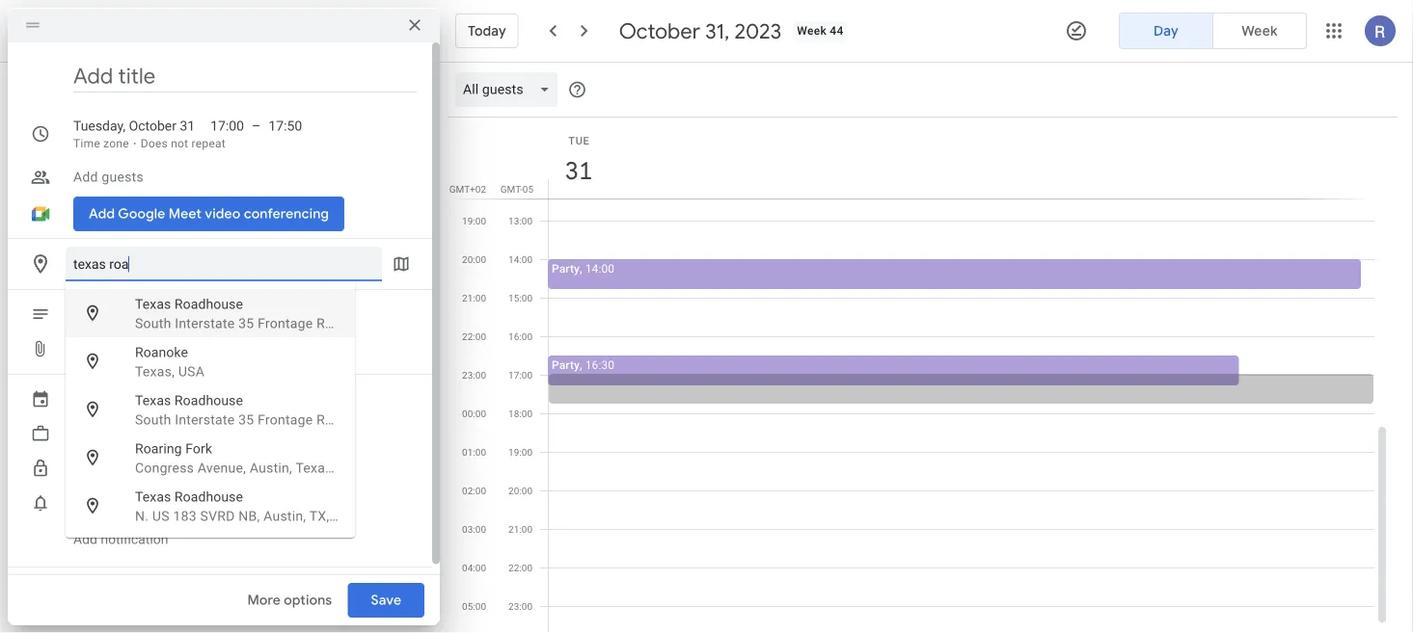 Task type: describe. For each thing, give the bounding box(es) containing it.
1 horizontal spatial 21:00
[[509, 524, 533, 535]]

october 31, 2023
[[619, 17, 782, 44]]

party for party , 14:00
[[552, 262, 580, 275]]

location list box
[[66, 282, 481, 538]]

1 vertical spatial 22:00
[[509, 562, 533, 574]]

today
[[468, 22, 506, 40]]

17:00 – 17:50
[[210, 118, 302, 134]]

1 option from the top
[[66, 282, 451, 338]]

0 horizontal spatial 23:00
[[462, 370, 486, 381]]

tuesday,
[[73, 118, 126, 134]]

texas roadhouse south interstate 35 frontage road, pflugerville, tx, usa
[[135, 393, 481, 428]]

Location text field
[[73, 247, 374, 282]]

avenue,
[[198, 460, 246, 476]]

31,
[[705, 17, 730, 44]]

today button
[[455, 8, 519, 54]]

01:00
[[462, 447, 486, 458]]

17:00 for 17:00
[[509, 370, 533, 381]]

tue 31
[[564, 135, 591, 187]]

0 horizontal spatial 21:00
[[462, 292, 486, 304]]

texas for texas roadhouse south interstate 35 frontage road, pflugerville, tx, usa
[[135, 393, 171, 409]]

0 vertical spatial 20:00
[[462, 254, 486, 265]]

05:00
[[462, 601, 486, 613]]

week 44
[[797, 24, 844, 38]]

attachment
[[101, 341, 170, 357]]

road, for pflugerville,
[[317, 412, 351, 428]]

repeat
[[192, 137, 226, 151]]

–
[[252, 118, 261, 134]]

16:30
[[585, 358, 615, 372]]

add notification
[[73, 532, 168, 548]]

week for week
[[1242, 22, 1278, 40]]

zone
[[103, 137, 129, 151]]

pflugerville,
[[355, 412, 428, 428]]

05
[[523, 183, 534, 195]]

us
[[152, 509, 170, 525]]

Day radio
[[1119, 13, 1214, 49]]

1 horizontal spatial october
[[619, 17, 700, 44]]

add attachment
[[73, 341, 170, 357]]

anderson
[[108, 391, 167, 407]]

183
[[173, 509, 197, 525]]

0 horizontal spatial 31
[[180, 118, 195, 134]]

option containing roaring fork
[[66, 427, 365, 482]]

interstate for texas roadhouse south interstate 35 frontage road, austin, tx, usa
[[175, 316, 235, 332]]

time
[[73, 137, 100, 151]]

roadhouse for texas roadhouse south interstate 35 frontage road, pflugerville, tx, usa
[[175, 393, 243, 409]]

add guests
[[73, 169, 144, 185]]

usa inside roaring fork congress avenue, austin, texas, usa
[[339, 460, 365, 476]]

18:00
[[509, 408, 533, 420]]

tx, for n. us 183 svrd nb, austin, tx, usa
[[310, 509, 329, 525]]

1 vertical spatial 20:00
[[509, 485, 533, 497]]

roaring fork congress avenue, austin, texas, usa
[[135, 441, 365, 476]]

frontage for austin,
[[258, 316, 313, 332]]

day
[[1154, 22, 1179, 40]]

0 horizontal spatial 22:00
[[462, 331, 486, 343]]

svrd
[[200, 509, 235, 525]]

ruby anderson
[[73, 391, 167, 407]]

usa for texas roadhouse south interstate 35 frontage road, austin, tx, usa
[[424, 316, 451, 332]]

roanoke texas, usa
[[135, 345, 205, 380]]

texas, inside roaring fork congress avenue, austin, texas, usa
[[296, 460, 335, 476]]

tx, for south interstate 35 frontage road, pflugerville, tx, usa
[[431, 412, 451, 428]]

add for add description
[[73, 306, 98, 322]]

road, for austin,
[[317, 316, 351, 332]]

usa for texas roadhouse n. us 183 svrd nb, austin, tx, usa
[[333, 509, 359, 525]]

ruby
[[73, 391, 104, 407]]

n.
[[135, 509, 149, 525]]

description
[[102, 306, 171, 322]]

usa inside roanoke texas, usa
[[178, 364, 205, 380]]

austin, for road,
[[355, 316, 398, 332]]

to element
[[252, 117, 261, 136]]

tx, for south interstate 35 frontage road, austin, tx, usa
[[401, 316, 421, 332]]

0 horizontal spatial 14:00
[[509, 254, 533, 265]]

16:00
[[509, 331, 533, 343]]



Task type: vqa. For each thing, say whether or not it's contained in the screenshot.


Task type: locate. For each thing, give the bounding box(es) containing it.
frontage inside texas roadhouse south interstate 35 frontage road, pflugerville, tx, usa
[[258, 412, 313, 428]]

week
[[1242, 22, 1278, 40], [797, 24, 827, 38]]

add attachment button
[[66, 332, 177, 367]]

1 party from the top
[[552, 262, 580, 275]]

texas roadhouse n. us 183 svrd nb, austin, tx, usa
[[135, 489, 359, 525]]

0 vertical spatial texas
[[135, 296, 171, 312]]

notification
[[101, 532, 168, 548]]

35 for austin,
[[238, 316, 254, 332]]

roaring
[[135, 441, 182, 457]]

add
[[73, 169, 98, 185], [73, 306, 98, 322], [73, 341, 97, 357], [73, 532, 97, 548]]

interstate up 'roanoke'
[[175, 316, 235, 332]]

2 option from the top
[[66, 330, 355, 386]]

october up does
[[129, 118, 177, 134]]

1 horizontal spatial texas,
[[296, 460, 335, 476]]

1 vertical spatial road,
[[317, 412, 351, 428]]

0 vertical spatial roadhouse
[[175, 296, 243, 312]]

2 interstate from the top
[[175, 412, 235, 428]]

0 vertical spatial 23:00
[[462, 370, 486, 381]]

1 horizontal spatial 17:00
[[509, 370, 533, 381]]

2 horizontal spatial tx,
[[431, 412, 451, 428]]

4 option from the top
[[66, 427, 365, 482]]

02:00
[[462, 485, 486, 497]]

1 vertical spatial frontage
[[258, 412, 313, 428]]

south down "anderson"
[[135, 412, 171, 428]]

option containing roanoke
[[66, 330, 355, 386]]

19:00 down "18:00"
[[509, 447, 533, 458]]

party , 16:30
[[552, 358, 615, 372]]

week left 44
[[797, 24, 827, 38]]

1 vertical spatial 19:00
[[509, 447, 533, 458]]

interstate for texas roadhouse south interstate 35 frontage road, pflugerville, tx, usa
[[175, 412, 235, 428]]

, for 16:30
[[580, 358, 582, 372]]

frontage down location text field
[[258, 316, 313, 332]]

roadhouse inside texas roadhouse n. us 183 svrd nb, austin, tx, usa
[[175, 489, 243, 505]]

add description button
[[66, 297, 417, 332]]

tx, inside texas roadhouse south interstate 35 frontage road, pflugerville, tx, usa
[[431, 412, 451, 428]]

congress
[[135, 460, 194, 476]]

frontage up roaring fork congress avenue, austin, texas, usa
[[258, 412, 313, 428]]

31 inside 31 column header
[[564, 155, 591, 187]]

1 vertical spatial tx,
[[431, 412, 451, 428]]

31 column header
[[548, 118, 1375, 199]]

2 , from the top
[[580, 358, 582, 372]]

interstate
[[175, 316, 235, 332], [175, 412, 235, 428]]

does
[[141, 137, 168, 151]]

roadhouse for texas roadhouse south interstate 35 frontage road, austin, tx, usa
[[175, 296, 243, 312]]

roadhouse up fork
[[175, 393, 243, 409]]

add left notification
[[73, 532, 97, 548]]

week inside week radio
[[1242, 22, 1278, 40]]

roadhouse up svrd
[[175, 489, 243, 505]]

road,
[[317, 316, 351, 332], [317, 412, 351, 428]]

south inside texas roadhouse south interstate 35 frontage road, pflugerville, tx, usa
[[135, 412, 171, 428]]

nb,
[[239, 509, 260, 525]]

1 vertical spatial 17:00
[[509, 370, 533, 381]]

2 add from the top
[[73, 306, 98, 322]]

0 vertical spatial 31
[[180, 118, 195, 134]]

interstate up fork
[[175, 412, 235, 428]]

15:00
[[509, 292, 533, 304]]

Week radio
[[1213, 13, 1307, 49]]

usa
[[424, 316, 451, 332], [178, 364, 205, 380], [454, 412, 481, 428], [339, 460, 365, 476], [333, 509, 359, 525]]

17:00
[[210, 118, 244, 134], [509, 370, 533, 381]]

2 road, from the top
[[317, 412, 351, 428]]

2 south from the top
[[135, 412, 171, 428]]

1 vertical spatial south
[[135, 412, 171, 428]]

texas roadhouse south interstate 35 frontage road, austin, tx, usa
[[135, 296, 451, 332]]

17:00 for 17:00 – 17:50
[[210, 118, 244, 134]]

1 roadhouse from the top
[[175, 296, 243, 312]]

35
[[238, 316, 254, 332], [238, 412, 254, 428]]

texas, inside roanoke texas, usa
[[135, 364, 175, 380]]

0 horizontal spatial week
[[797, 24, 827, 38]]

20:00 right 02:00
[[509, 485, 533, 497]]

time zone
[[73, 137, 129, 151]]

1 vertical spatial party
[[552, 358, 580, 372]]

texas up attachment
[[135, 296, 171, 312]]

1 add from the top
[[73, 169, 98, 185]]

1 horizontal spatial week
[[1242, 22, 1278, 40]]

add description
[[73, 306, 171, 322]]

1 interstate from the top
[[175, 316, 235, 332]]

add left attachment
[[73, 341, 97, 357]]

0 vertical spatial tx,
[[401, 316, 421, 332]]

14:00
[[509, 254, 533, 265], [585, 262, 615, 275]]

1 texas from the top
[[135, 296, 171, 312]]

austin, inside roaring fork congress avenue, austin, texas, usa
[[250, 460, 292, 476]]

19:00
[[462, 215, 486, 227], [509, 447, 533, 458]]

week for week 44
[[797, 24, 827, 38]]

south for texas roadhouse south interstate 35 frontage road, austin, tx, usa
[[135, 316, 171, 332]]

21:00 right "03:00"
[[509, 524, 533, 535]]

texas down roanoke texas, usa on the left of page
[[135, 393, 171, 409]]

tue
[[568, 135, 590, 147]]

0 vertical spatial 17:00
[[210, 118, 244, 134]]

add for add attachment
[[73, 341, 97, 357]]

not
[[171, 137, 188, 151]]

south up 'roanoke'
[[135, 316, 171, 332]]

04:00
[[462, 562, 486, 574]]

roadhouse for texas roadhouse n. us 183 svrd nb, austin, tx, usa
[[175, 489, 243, 505]]

20:00
[[462, 254, 486, 265], [509, 485, 533, 497]]

roadhouse down location text field
[[175, 296, 243, 312]]

october
[[619, 17, 700, 44], [129, 118, 177, 134]]

1 horizontal spatial 23:00
[[509, 601, 533, 613]]

31
[[180, 118, 195, 134], [564, 155, 591, 187]]

party
[[552, 262, 580, 275], [552, 358, 580, 372]]

1 vertical spatial 35
[[238, 412, 254, 428]]

road, inside texas roadhouse south interstate 35 frontage road, pflugerville, tx, usa
[[317, 412, 351, 428]]

23:00
[[462, 370, 486, 381], [509, 601, 533, 613]]

roadhouse
[[175, 296, 243, 312], [175, 393, 243, 409], [175, 489, 243, 505]]

frontage
[[258, 316, 313, 332], [258, 412, 313, 428]]

17:00 inside 31 grid
[[509, 370, 533, 381]]

31 grid
[[448, 118, 1390, 634]]

19:00 down gmt+02 on the top left of page
[[462, 215, 486, 227]]

1 vertical spatial october
[[129, 118, 177, 134]]

texas, down texas roadhouse south interstate 35 frontage road, pflugerville, tx, usa
[[296, 460, 335, 476]]

option group
[[1119, 13, 1307, 49]]

1 horizontal spatial 19:00
[[509, 447, 533, 458]]

1 frontage from the top
[[258, 316, 313, 332]]

add for add notification
[[73, 532, 97, 548]]

usa for texas roadhouse south interstate 35 frontage road, pflugerville, tx, usa
[[454, 412, 481, 428]]

south
[[135, 316, 171, 332], [135, 412, 171, 428]]

31 up does not repeat
[[180, 118, 195, 134]]

austin, inside texas roadhouse n. us 183 svrd nb, austin, tx, usa
[[264, 509, 306, 525]]

october left 31,
[[619, 17, 700, 44]]

roanoke
[[135, 345, 188, 361]]

week right day option
[[1242, 22, 1278, 40]]

0 vertical spatial south
[[135, 316, 171, 332]]

22:00
[[462, 331, 486, 343], [509, 562, 533, 574]]

texas inside texas roadhouse south interstate 35 frontage road, austin, tx, usa
[[135, 296, 171, 312]]

party , 14:00
[[552, 262, 615, 275]]

0 horizontal spatial 17:00
[[210, 118, 244, 134]]

tx,
[[401, 316, 421, 332], [431, 412, 451, 428], [310, 509, 329, 525]]

1 horizontal spatial 14:00
[[585, 262, 615, 275]]

2023
[[735, 17, 782, 44]]

Add title text field
[[73, 62, 417, 91]]

35 inside texas roadhouse south interstate 35 frontage road, pflugerville, tx, usa
[[238, 412, 254, 428]]

0 vertical spatial frontage
[[258, 316, 313, 332]]

add up add attachment at the left bottom
[[73, 306, 98, 322]]

0 vertical spatial 19:00
[[462, 215, 486, 227]]

1 vertical spatial austin,
[[250, 460, 292, 476]]

2 35 from the top
[[238, 412, 254, 428]]

add for add guests
[[73, 169, 98, 185]]

roadhouse inside texas roadhouse south interstate 35 frontage road, austin, tx, usa
[[175, 296, 243, 312]]

2 frontage from the top
[[258, 412, 313, 428]]

1 south from the top
[[135, 316, 171, 332]]

4 add from the top
[[73, 532, 97, 548]]

0 vertical spatial october
[[619, 17, 700, 44]]

3 option from the top
[[66, 378, 481, 434]]

add down "time"
[[73, 169, 98, 185]]

03:00
[[462, 524, 486, 535]]

road, inside texas roadhouse south interstate 35 frontage road, austin, tx, usa
[[317, 316, 351, 332]]

0 vertical spatial 35
[[238, 316, 254, 332]]

35 up roaring fork congress avenue, austin, texas, usa
[[238, 412, 254, 428]]

44
[[830, 24, 844, 38]]

2 party from the top
[[552, 358, 580, 372]]

13:00
[[509, 215, 533, 227]]

interstate inside texas roadhouse south interstate 35 frontage road, austin, tx, usa
[[175, 316, 235, 332]]

1 vertical spatial roadhouse
[[175, 393, 243, 409]]

17:50
[[269, 118, 302, 134]]

1 vertical spatial ,
[[580, 358, 582, 372]]

frontage inside texas roadhouse south interstate 35 frontage road, austin, tx, usa
[[258, 316, 313, 332]]

road, left the pflugerville,
[[317, 412, 351, 428]]

texas for texas roadhouse south interstate 35 frontage road, austin, tx, usa
[[135, 296, 171, 312]]

south inside texas roadhouse south interstate 35 frontage road, austin, tx, usa
[[135, 316, 171, 332]]

interstate inside texas roadhouse south interstate 35 frontage road, pflugerville, tx, usa
[[175, 412, 235, 428]]

gmt+02
[[449, 183, 486, 195]]

2 vertical spatial roadhouse
[[175, 489, 243, 505]]

None field
[[455, 72, 566, 107]]

austin, inside texas roadhouse south interstate 35 frontage road, austin, tx, usa
[[355, 316, 398, 332]]

texas for texas roadhouse n. us 183 svrd nb, austin, tx, usa
[[135, 489, 171, 505]]

2 vertical spatial austin,
[[264, 509, 306, 525]]

2 roadhouse from the top
[[175, 393, 243, 409]]

22:00 right 04:00
[[509, 562, 533, 574]]

1 vertical spatial interstate
[[175, 412, 235, 428]]

south for texas roadhouse south interstate 35 frontage road, pflugerville, tx, usa
[[135, 412, 171, 428]]

add notification button
[[66, 517, 176, 563]]

21:00 left 15:00 at left top
[[462, 292, 486, 304]]

5 option from the top
[[66, 475, 359, 531]]

3 roadhouse from the top
[[175, 489, 243, 505]]

1 horizontal spatial tx,
[[401, 316, 421, 332]]

21:00
[[462, 292, 486, 304], [509, 524, 533, 535]]

0 vertical spatial party
[[552, 262, 580, 275]]

0 horizontal spatial tx,
[[310, 509, 329, 525]]

1 road, from the top
[[317, 316, 351, 332]]

does not repeat
[[141, 137, 226, 151]]

2 vertical spatial tx,
[[310, 509, 329, 525]]

0 horizontal spatial 19:00
[[462, 215, 486, 227]]

0 horizontal spatial october
[[129, 118, 177, 134]]

gmt-05
[[501, 183, 534, 195]]

,
[[580, 262, 582, 275], [580, 358, 582, 372]]

guests
[[102, 169, 144, 185]]

texas up us
[[135, 489, 171, 505]]

3 texas from the top
[[135, 489, 171, 505]]

austin,
[[355, 316, 398, 332], [250, 460, 292, 476], [264, 509, 306, 525]]

road, up texas roadhouse south interstate 35 frontage road, pflugerville, tx, usa
[[317, 316, 351, 332]]

usa inside texas roadhouse south interstate 35 frontage road, pflugerville, tx, usa
[[454, 412, 481, 428]]

austin, for nb,
[[264, 509, 306, 525]]

1 vertical spatial 31
[[564, 155, 591, 187]]

, for 14:00
[[580, 262, 582, 275]]

22:00 left 16:00
[[462, 331, 486, 343]]

00:00
[[462, 408, 486, 420]]

23:00 up 00:00
[[462, 370, 486, 381]]

option group containing day
[[1119, 13, 1307, 49]]

0 horizontal spatial texas,
[[135, 364, 175, 380]]

1 horizontal spatial 22:00
[[509, 562, 533, 574]]

1 vertical spatial texas
[[135, 393, 171, 409]]

0 vertical spatial road,
[[317, 316, 351, 332]]

0 vertical spatial ,
[[580, 262, 582, 275]]

0 vertical spatial texas,
[[135, 364, 175, 380]]

35 for pflugerville,
[[238, 412, 254, 428]]

tuesday, october 31
[[73, 118, 195, 134]]

0 horizontal spatial 20:00
[[462, 254, 486, 265]]

35 down location text field
[[238, 316, 254, 332]]

1 horizontal spatial 20:00
[[509, 485, 533, 497]]

texas, down 'roanoke'
[[135, 364, 175, 380]]

0 vertical spatial austin,
[[355, 316, 398, 332]]

1 vertical spatial 21:00
[[509, 524, 533, 535]]

texas,
[[135, 364, 175, 380], [296, 460, 335, 476]]

frontage for pflugerville,
[[258, 412, 313, 428]]

17:00 up repeat at the left of page
[[210, 118, 244, 134]]

35 inside texas roadhouse south interstate 35 frontage road, austin, tx, usa
[[238, 316, 254, 332]]

tx, inside texas roadhouse south interstate 35 frontage road, austin, tx, usa
[[401, 316, 421, 332]]

0 vertical spatial 22:00
[[462, 331, 486, 343]]

1 vertical spatial 23:00
[[509, 601, 533, 613]]

option
[[66, 282, 451, 338], [66, 330, 355, 386], [66, 378, 481, 434], [66, 427, 365, 482], [66, 475, 359, 531]]

20:00 down gmt+02 on the top left of page
[[462, 254, 486, 265]]

texas
[[135, 296, 171, 312], [135, 393, 171, 409], [135, 489, 171, 505]]

texas inside texas roadhouse south interstate 35 frontage road, pflugerville, tx, usa
[[135, 393, 171, 409]]

2 texas from the top
[[135, 393, 171, 409]]

1 35 from the top
[[238, 316, 254, 332]]

2 vertical spatial texas
[[135, 489, 171, 505]]

1 , from the top
[[580, 262, 582, 275]]

roadhouse inside texas roadhouse south interstate 35 frontage road, pflugerville, tx, usa
[[175, 393, 243, 409]]

1 vertical spatial texas,
[[296, 460, 335, 476]]

0 vertical spatial 21:00
[[462, 292, 486, 304]]

gmt-
[[501, 183, 523, 195]]

tx, inside texas roadhouse n. us 183 svrd nb, austin, tx, usa
[[310, 509, 329, 525]]

party for party , 16:30
[[552, 358, 580, 372]]

usa inside texas roadhouse n. us 183 svrd nb, austin, tx, usa
[[333, 509, 359, 525]]

1 horizontal spatial 31
[[564, 155, 591, 187]]

17:00 up "18:00"
[[509, 370, 533, 381]]

usa inside texas roadhouse south interstate 35 frontage road, austin, tx, usa
[[424, 316, 451, 332]]

texas inside texas roadhouse n. us 183 svrd nb, austin, tx, usa
[[135, 489, 171, 505]]

0 vertical spatial interstate
[[175, 316, 235, 332]]

fork
[[185, 441, 212, 457]]

add guests button
[[66, 160, 417, 195]]

31 down tue
[[564, 155, 591, 187]]

23:00 right the 05:00
[[509, 601, 533, 613]]

3 add from the top
[[73, 341, 97, 357]]

tuesday, october 31 element
[[557, 149, 601, 193]]



